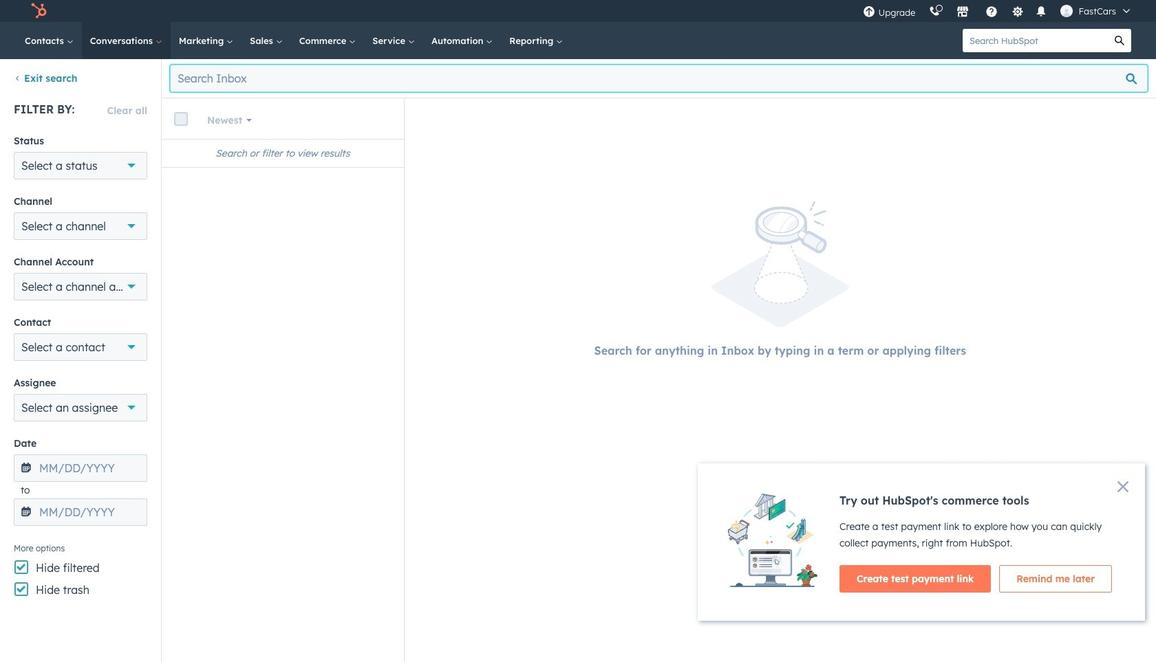 Task type: locate. For each thing, give the bounding box(es) containing it.
menu
[[856, 0, 1140, 22]]

main content
[[162, 99, 1156, 663]]

Search search field
[[170, 65, 1148, 92]]

MM/DD/YYYY text field
[[14, 455, 147, 482]]



Task type: vqa. For each thing, say whether or not it's contained in the screenshot.
Marketplaces Image
yes



Task type: describe. For each thing, give the bounding box(es) containing it.
marketplaces image
[[957, 6, 969, 19]]

MM/DD/YYYY text field
[[14, 499, 147, 526]]

christina overa image
[[1061, 5, 1073, 17]]

Search HubSpot search field
[[963, 29, 1108, 52]]

close image
[[1118, 482, 1129, 493]]



